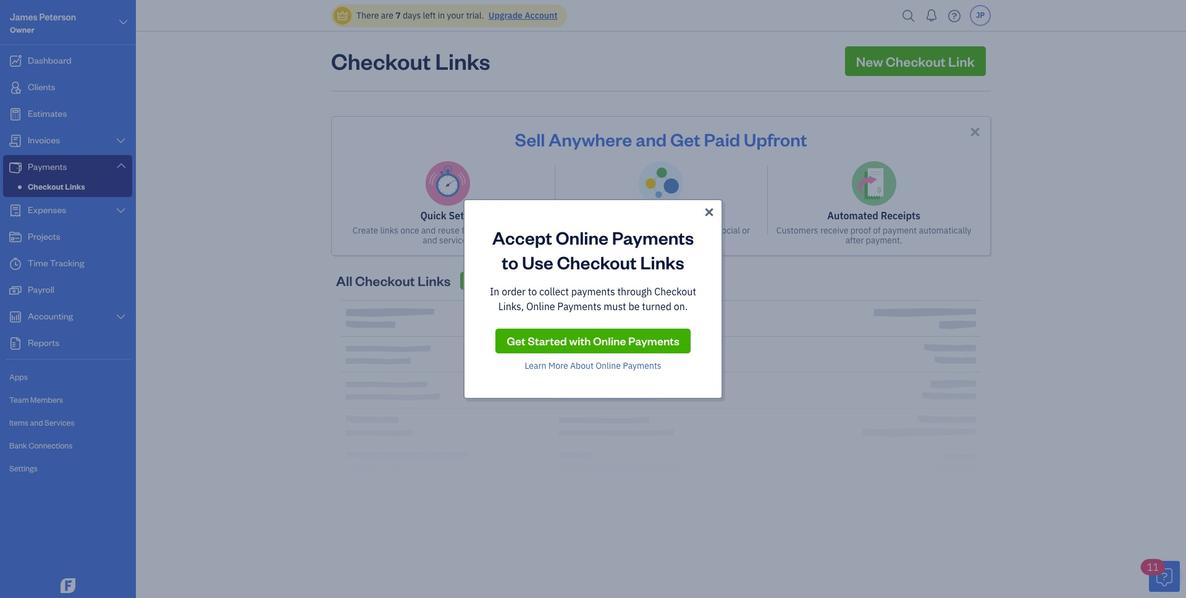 Task type: describe. For each thing, give the bounding box(es) containing it.
learn for learn more about online payments
[[525, 360, 547, 372]]

there are 7 days left in your trial. upgrade account
[[357, 10, 558, 21]]

peterson
[[39, 11, 76, 23]]

james
[[10, 11, 37, 23]]

james peterson owner
[[10, 11, 76, 35]]

apps
[[9, 372, 28, 382]]

and inside items and services link
[[30, 418, 43, 428]]

trial.
[[467, 10, 484, 21]]

new checkout link
[[857, 53, 976, 70]]

0 vertical spatial chevron large down image
[[118, 15, 129, 30]]

chevron large down image for the expense image
[[115, 206, 127, 216]]

left
[[423, 10, 436, 21]]

freshbooks image
[[58, 579, 78, 593]]

are
[[381, 10, 394, 21]]

links
[[381, 225, 399, 236]]

project image
[[8, 231, 23, 244]]

on
[[652, 225, 662, 236]]

payments
[[572, 286, 616, 298]]

automated
[[828, 210, 879, 222]]

team members
[[9, 395, 63, 405]]

team members link
[[3, 389, 132, 411]]

checkout inside post checkout links on your website, social or share by email.
[[591, 225, 628, 236]]

links inside post checkout links on your website, social or share by email.
[[630, 225, 650, 236]]

learn more
[[670, 235, 714, 246]]

chevron large down image for payment image
[[115, 161, 127, 171]]

payments inside accept online payments to use checkout links
[[613, 226, 694, 249]]

and up expand reach image
[[636, 127, 667, 151]]

payment.
[[867, 235, 903, 246]]

of
[[874, 225, 881, 236]]

invoice image
[[8, 135, 23, 147]]

customers
[[777, 225, 819, 236]]

members
[[30, 395, 63, 405]]

be
[[629, 300, 640, 313]]

chevron large down image for invoice icon
[[115, 136, 127, 146]]

days
[[403, 10, 421, 21]]

priced
[[496, 225, 520, 236]]

new
[[857, 53, 884, 70]]

your inside post checkout links on your website, social or share by email.
[[664, 225, 681, 236]]

online right the with
[[594, 334, 627, 348]]

with
[[570, 334, 591, 348]]

bank connections
[[9, 441, 73, 451]]

apps link
[[3, 367, 132, 388]]

order
[[502, 286, 526, 298]]

started
[[528, 334, 567, 348]]

to inside accept online payments to use checkout links
[[502, 250, 519, 274]]

quick setup image
[[426, 161, 471, 206]]

upgrade account link
[[486, 10, 558, 21]]

and down quick
[[422, 225, 436, 236]]

items and services
[[9, 418, 75, 428]]

accept
[[493, 226, 553, 249]]

link
[[949, 53, 976, 70]]

through
[[618, 286, 653, 298]]

post checkout links on your website, social or share by email.
[[572, 225, 751, 246]]

links inside accept online payments to use checkout links
[[641, 250, 685, 274]]

get started with online payments link
[[496, 329, 691, 354]]

owner
[[10, 25, 34, 35]]

new checkout link button
[[846, 46, 987, 76]]

online inside in order to collect payments through checkout links, online payments must be turned on.
[[527, 300, 556, 313]]

checkout inside in order to collect payments through checkout links, online payments must be turned on.
[[655, 286, 697, 298]]

fixed
[[475, 225, 494, 236]]

report image
[[8, 338, 23, 350]]

and left the "reuse"
[[423, 235, 438, 246]]

settings link
[[3, 458, 132, 480]]

website,
[[683, 225, 716, 236]]

more
[[549, 360, 569, 372]]

checkout inside accept online payments to use checkout links
[[557, 250, 637, 274]]

1 horizontal spatial get
[[671, 127, 701, 151]]

get inside 'get started with online payments' link
[[507, 334, 526, 348]]

learn more about online payments link
[[525, 360, 662, 372]]

crown image
[[336, 9, 349, 22]]

in
[[438, 10, 445, 21]]

checkout inside button
[[886, 53, 946, 70]]

upfront
[[744, 127, 808, 151]]

payment
[[883, 225, 918, 236]]

payment image
[[8, 161, 23, 174]]

paid
[[705, 127, 741, 151]]

automated receipts image
[[852, 161, 897, 206]]

automated receipts customers receive proof of payment automatically after payment.
[[777, 210, 972, 246]]

after
[[846, 235, 864, 246]]

must
[[604, 300, 627, 313]]

all checkout links
[[336, 272, 451, 289]]

checkout links
[[331, 46, 491, 75]]

settings
[[9, 464, 38, 474]]

quick setup create links once and reuse for fixed priced items and services.
[[353, 210, 544, 246]]

more
[[694, 235, 714, 246]]



Task type: vqa. For each thing, say whether or not it's contained in the screenshot.
chevron large down icon corresponding to chart image
yes



Task type: locate. For each thing, give the bounding box(es) containing it.
setup
[[449, 210, 476, 222]]

chart image
[[8, 311, 23, 323]]

online inside accept online payments to use checkout links
[[556, 226, 609, 249]]

online down collect
[[527, 300, 556, 313]]

get
[[671, 127, 701, 151], [507, 334, 526, 348]]

1 vertical spatial learn
[[525, 360, 547, 372]]

to
[[502, 250, 519, 274], [528, 286, 537, 298]]

links left on on the top of the page
[[630, 225, 650, 236]]

social
[[718, 225, 741, 236]]

2 vertical spatial chevron large down image
[[115, 312, 127, 322]]

about
[[571, 360, 594, 372]]

dialog
[[0, 184, 1187, 414]]

1 horizontal spatial learn
[[670, 235, 692, 246]]

sell
[[515, 127, 545, 151]]

for
[[462, 225, 473, 236]]

1 vertical spatial chevron large down image
[[115, 206, 127, 216]]

bank connections link
[[3, 435, 132, 457]]

links down 'services.'
[[418, 272, 451, 289]]

items
[[9, 418, 28, 428]]

create
[[353, 225, 378, 236]]

and right items
[[30, 418, 43, 428]]

0 vertical spatial get
[[671, 127, 701, 151]]

online right items
[[556, 226, 609, 249]]

learn left more at left
[[525, 360, 547, 372]]

checkout up "payments"
[[557, 250, 637, 274]]

use
[[522, 250, 554, 274]]

quick
[[421, 210, 447, 222]]

close image
[[703, 205, 716, 220]]

checkout right "all" in the left of the page
[[355, 272, 415, 289]]

all
[[336, 272, 353, 289]]

in
[[490, 286, 500, 298]]

post
[[572, 225, 589, 236]]

once
[[401, 225, 420, 236]]

0 horizontal spatial your
[[447, 10, 465, 21]]

there
[[357, 10, 379, 21]]

your
[[447, 10, 465, 21], [664, 225, 681, 236]]

1 vertical spatial to
[[528, 286, 537, 298]]

services
[[45, 418, 75, 428]]

online right about
[[596, 360, 621, 372]]

estimate image
[[8, 108, 23, 121]]

account
[[525, 10, 558, 21]]

0 vertical spatial learn
[[670, 235, 692, 246]]

connections
[[29, 441, 73, 451]]

team
[[9, 395, 29, 405]]

1 vertical spatial get
[[507, 334, 526, 348]]

services.
[[440, 235, 474, 246]]

to right 'order'
[[528, 286, 537, 298]]

checkout right post
[[591, 225, 628, 236]]

expense image
[[8, 205, 23, 217]]

1 horizontal spatial your
[[664, 225, 681, 236]]

links,
[[499, 300, 524, 313]]

checkout left link
[[886, 53, 946, 70]]

dashboard image
[[8, 55, 23, 67]]

chevron large down image
[[115, 136, 127, 146], [115, 206, 127, 216]]

1 vertical spatial your
[[664, 225, 681, 236]]

sell anywhere and get paid upfront
[[515, 127, 808, 151]]

your right on on the top of the page
[[664, 225, 681, 236]]

share
[[609, 235, 631, 246]]

search image
[[900, 6, 919, 25]]

0 vertical spatial your
[[447, 10, 465, 21]]

checkout up on.
[[655, 286, 697, 298]]

0 horizontal spatial get
[[507, 334, 526, 348]]

0 vertical spatial chevron large down image
[[115, 136, 127, 146]]

checkout down are
[[331, 46, 431, 75]]

main element
[[0, 0, 167, 598]]

automatically
[[920, 225, 972, 236]]

anywhere
[[549, 127, 633, 151]]

online
[[556, 226, 609, 249], [527, 300, 556, 313], [594, 334, 627, 348], [596, 360, 621, 372]]

1 vertical spatial chevron large down image
[[115, 161, 127, 171]]

items and services link
[[3, 412, 132, 434]]

dialog containing accept online payments
[[0, 184, 1187, 414]]

payments inside in order to collect payments through checkout links, online payments must be turned on.
[[558, 300, 602, 313]]

or
[[743, 225, 751, 236]]

reuse
[[438, 225, 460, 236]]

links down there are 7 days left in your trial. upgrade account
[[436, 46, 491, 75]]

links
[[436, 46, 491, 75], [630, 225, 650, 236], [641, 250, 685, 274], [418, 272, 451, 289]]

accept online payments to use checkout links
[[493, 226, 694, 274]]

proof
[[851, 225, 872, 236]]

chevron large down image for chart image
[[115, 312, 127, 322]]

2 chevron large down image from the top
[[115, 206, 127, 216]]

money image
[[8, 284, 23, 297]]

get left started
[[507, 334, 526, 348]]

1 chevron large down image from the top
[[115, 136, 127, 146]]

checkout
[[331, 46, 431, 75], [886, 53, 946, 70], [591, 225, 628, 236], [557, 250, 637, 274], [355, 272, 415, 289], [655, 286, 697, 298]]

by
[[633, 235, 642, 246]]

collect
[[540, 286, 569, 298]]

chevron large down image
[[118, 15, 129, 30], [115, 161, 127, 171], [115, 312, 127, 322]]

learn
[[670, 235, 692, 246], [525, 360, 547, 372]]

and
[[636, 127, 667, 151], [422, 225, 436, 236], [423, 235, 438, 246], [30, 418, 43, 428]]

timer image
[[8, 258, 23, 270]]

get started with online payments
[[507, 334, 680, 348]]

get left paid
[[671, 127, 701, 151]]

receive
[[821, 225, 849, 236]]

links down email.
[[641, 250, 685, 274]]

expand reach image
[[639, 161, 684, 206]]

learn for learn more
[[670, 235, 692, 246]]

receipts
[[881, 210, 921, 222]]

learn left more
[[670, 235, 692, 246]]

0 horizontal spatial learn
[[525, 360, 547, 372]]

0 vertical spatial to
[[502, 250, 519, 274]]

turned
[[643, 300, 672, 313]]

in order to collect payments through checkout links, online payments must be turned on.
[[490, 286, 697, 313]]

upgrade
[[489, 10, 523, 21]]

go to help image
[[945, 6, 965, 25]]

learn more about online payments
[[525, 360, 662, 372]]

bank
[[9, 441, 27, 451]]

1 horizontal spatial to
[[528, 286, 537, 298]]

7
[[396, 10, 401, 21]]

on.
[[674, 300, 688, 313]]

client image
[[8, 82, 23, 94]]

0 horizontal spatial to
[[502, 250, 519, 274]]

your right the in
[[447, 10, 465, 21]]

email.
[[644, 235, 668, 246]]

to down accept
[[502, 250, 519, 274]]

to inside in order to collect payments through checkout links, online payments must be turned on.
[[528, 286, 537, 298]]

items
[[522, 225, 544, 236]]

close image
[[969, 125, 983, 139]]



